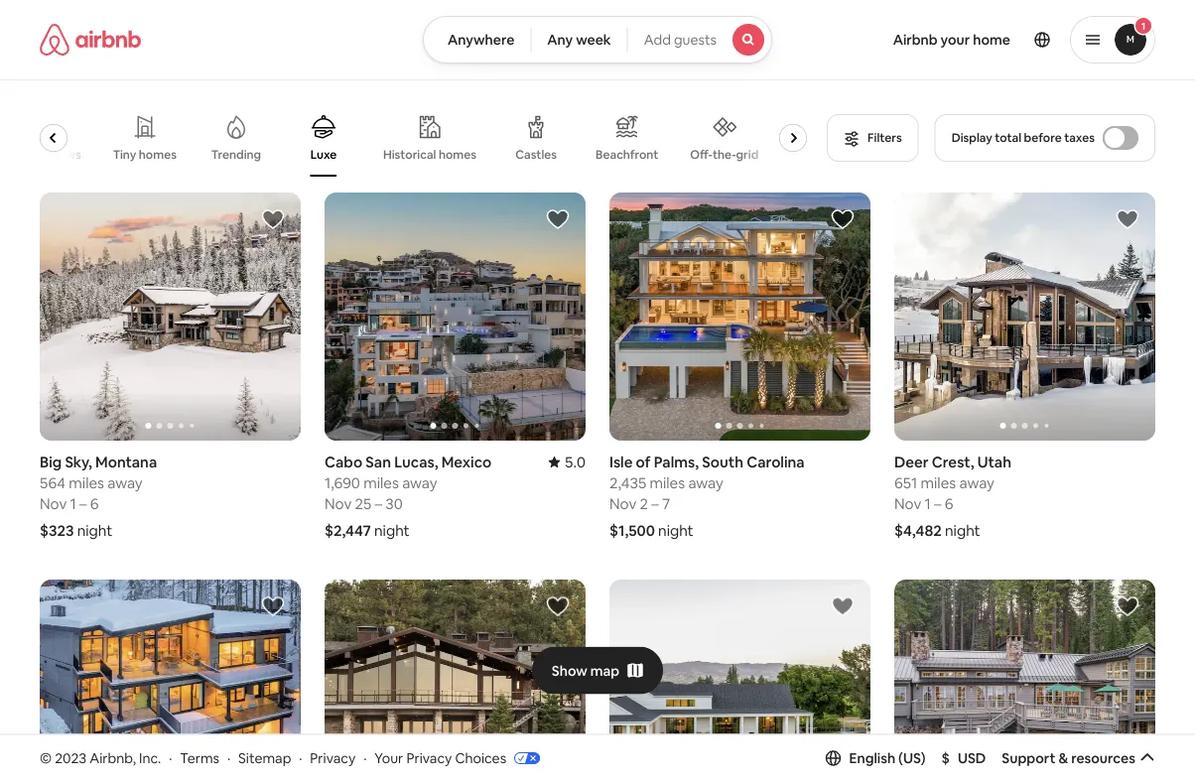 Task type: locate. For each thing, give the bounding box(es) containing it.
2 – from the left
[[375, 494, 382, 513]]

0 horizontal spatial homes
[[139, 147, 177, 162]]

3 night from the left
[[658, 521, 694, 540]]

6 inside big sky, montana 564 miles away nov 1 – 6 $323 night
[[90, 494, 99, 513]]

none search field containing anywhere
[[423, 16, 773, 64]]

·
[[169, 749, 172, 767], [227, 749, 231, 767], [299, 749, 302, 767], [364, 749, 367, 767]]

miles down sky,
[[69, 473, 104, 492]]

nov left 2
[[610, 494, 637, 513]]

miles
[[69, 473, 104, 492], [364, 473, 399, 492], [650, 473, 685, 492], [921, 473, 956, 492]]

privacy
[[310, 749, 356, 767], [407, 749, 452, 767]]

2,435
[[610, 473, 647, 492]]

1 inside deer crest, utah 651 miles away nov 1 – 6 $4,482 night
[[925, 494, 931, 513]]

$1,500
[[610, 521, 655, 540]]

show
[[552, 662, 588, 680]]

sitemap
[[238, 749, 291, 767]]

4 · from the left
[[364, 749, 367, 767]]

away inside big sky, montana 564 miles away nov 1 – 6 $323 night
[[108, 473, 143, 492]]

nov
[[40, 494, 67, 513], [325, 494, 352, 513], [610, 494, 637, 513], [895, 494, 922, 513]]

1 miles from the left
[[69, 473, 104, 492]]

3 nov from the left
[[610, 494, 637, 513]]

tiny
[[113, 147, 136, 162]]

off-the-grid
[[690, 147, 759, 162]]

$
[[942, 750, 950, 767]]

2 6 from the left
[[945, 494, 954, 513]]

4 – from the left
[[935, 494, 942, 513]]

0 horizontal spatial 1
[[70, 494, 76, 513]]

1
[[1142, 19, 1146, 32], [70, 494, 76, 513], [925, 494, 931, 513]]

1 inside big sky, montana 564 miles away nov 1 – 6 $323 night
[[70, 494, 76, 513]]

– up $4,482
[[935, 494, 942, 513]]

2 nov from the left
[[325, 494, 352, 513]]

away down montana
[[108, 473, 143, 492]]

of
[[636, 452, 651, 472]]

group containing amazing views
[[0, 99, 815, 177]]

1 – from the left
[[80, 494, 87, 513]]

3 miles from the left
[[650, 473, 685, 492]]

1 nov from the left
[[40, 494, 67, 513]]

night inside the cabo san lucas, mexico 1,690 miles away nov 25 – 30 $2,447 night
[[374, 521, 410, 540]]

the-
[[713, 147, 736, 162]]

privacy left your
[[310, 749, 356, 767]]

1 horizontal spatial 1
[[925, 494, 931, 513]]

palms,
[[654, 452, 699, 472]]

privacy right your
[[407, 749, 452, 767]]

historical homes
[[383, 147, 477, 162]]

total
[[995, 130, 1022, 145]]

airbnb your home link
[[881, 19, 1023, 61]]

anywhere
[[448, 31, 515, 49]]

your
[[941, 31, 970, 49]]

english (us)
[[850, 750, 926, 767]]

sky,
[[65, 452, 92, 472]]

homes right historical
[[439, 147, 477, 162]]

support & resources button
[[1002, 750, 1156, 767]]

montana
[[95, 452, 157, 472]]

– left 7
[[652, 494, 659, 513]]

homes right the 'tiny'
[[139, 147, 177, 162]]

6
[[90, 494, 99, 513], [945, 494, 954, 513]]

group
[[0, 99, 815, 177], [40, 193, 301, 441], [325, 193, 586, 441], [610, 193, 871, 441], [895, 193, 1156, 441], [40, 580, 301, 783], [325, 580, 586, 783], [610, 580, 871, 783], [895, 580, 1156, 783]]

away down the utah
[[960, 473, 995, 492]]

show map button
[[532, 647, 664, 695]]

south
[[702, 452, 744, 472]]

add to wishlist: whistler, canada image
[[261, 595, 285, 618]]

anywhere button
[[423, 16, 532, 64]]

None search field
[[423, 16, 773, 64]]

3 · from the left
[[299, 749, 302, 767]]

night inside isle of palms, south carolina 2,435 miles away nov 2 – 7 $1,500 night
[[658, 521, 694, 540]]

6 inside deer crest, utah 651 miles away nov 1 – 6 $4,482 night
[[945, 494, 954, 513]]

· left your
[[364, 749, 367, 767]]

1,690
[[325, 473, 360, 492]]

6 down sky,
[[90, 494, 99, 513]]

1 night from the left
[[77, 521, 113, 540]]

miles down san
[[364, 473, 399, 492]]

2
[[640, 494, 648, 513]]

6 down crest,
[[945, 494, 954, 513]]

25
[[355, 494, 372, 513]]

night
[[77, 521, 113, 540], [374, 521, 410, 540], [658, 521, 694, 540], [945, 521, 981, 540]]

terms · sitemap · privacy
[[180, 749, 356, 767]]

1 away from the left
[[108, 473, 143, 492]]

night right $4,482
[[945, 521, 981, 540]]

airbnb,
[[90, 749, 136, 767]]

add guests
[[644, 31, 717, 49]]

add to wishlist: glenbrook, nevada image
[[546, 595, 570, 618]]

airbnb
[[893, 31, 938, 49]]

home
[[973, 31, 1011, 49]]

1 for deer crest, utah
[[925, 494, 931, 513]]

4 night from the left
[[945, 521, 981, 540]]

1 horizontal spatial 6
[[945, 494, 954, 513]]

airbnb your home
[[893, 31, 1011, 49]]

nov down the 564
[[40, 494, 67, 513]]

castles
[[516, 147, 557, 162]]

display total before taxes
[[952, 130, 1095, 145]]

miles inside deer crest, utah 651 miles away nov 1 – 6 $4,482 night
[[921, 473, 956, 492]]

· left privacy link
[[299, 749, 302, 767]]

inc.
[[139, 749, 161, 767]]

views
[[49, 147, 81, 162]]

651
[[895, 473, 918, 492]]

0 horizontal spatial 6
[[90, 494, 99, 513]]

add to wishlist: tahoe city, california image
[[1116, 595, 1140, 618]]

night inside big sky, montana 564 miles away nov 1 – 6 $323 night
[[77, 521, 113, 540]]

add to wishlist: napa, california image
[[831, 595, 855, 618]]

5.0 out of 5 average rating image
[[549, 452, 586, 472]]

0 horizontal spatial privacy
[[310, 749, 356, 767]]

away
[[108, 473, 143, 492], [402, 473, 437, 492], [689, 473, 724, 492], [960, 473, 995, 492]]

away down south
[[689, 473, 724, 492]]

· right terms
[[227, 749, 231, 767]]

add to wishlist: deer crest, utah image
[[1116, 208, 1140, 231]]

1 6 from the left
[[90, 494, 99, 513]]

resources
[[1072, 750, 1136, 767]]

2 privacy from the left
[[407, 749, 452, 767]]

off-
[[690, 147, 713, 162]]

2 away from the left
[[402, 473, 437, 492]]

trending
[[211, 147, 261, 162]]

– down sky,
[[80, 494, 87, 513]]

2 night from the left
[[374, 521, 410, 540]]

· right the inc.
[[169, 749, 172, 767]]

big
[[40, 452, 62, 472]]

nov down 1,690 at the left
[[325, 494, 352, 513]]

2 horizontal spatial 1
[[1142, 19, 1146, 32]]

nov down "651"
[[895, 494, 922, 513]]

miles down crest,
[[921, 473, 956, 492]]

away down lucas,
[[402, 473, 437, 492]]

© 2023 airbnb, inc. ·
[[40, 749, 172, 767]]

– right 25
[[375, 494, 382, 513]]

night down 7
[[658, 521, 694, 540]]

1 inside dropdown button
[[1142, 19, 1146, 32]]

$2,447
[[325, 521, 371, 540]]

miles up 7
[[650, 473, 685, 492]]

4 nov from the left
[[895, 494, 922, 513]]

1 horizontal spatial privacy
[[407, 749, 452, 767]]

away inside the cabo san lucas, mexico 1,690 miles away nov 25 – 30 $2,447 night
[[402, 473, 437, 492]]

night right $323
[[77, 521, 113, 540]]

3 – from the left
[[652, 494, 659, 513]]

3 away from the left
[[689, 473, 724, 492]]

4 miles from the left
[[921, 473, 956, 492]]

lucas,
[[394, 452, 438, 472]]

4 away from the left
[[960, 473, 995, 492]]

night down 30
[[374, 521, 410, 540]]

–
[[80, 494, 87, 513], [375, 494, 382, 513], [652, 494, 659, 513], [935, 494, 942, 513]]

1 horizontal spatial homes
[[439, 147, 477, 162]]

away inside deer crest, utah 651 miles away nov 1 – 6 $4,482 night
[[960, 473, 995, 492]]

2 miles from the left
[[364, 473, 399, 492]]

carolina
[[747, 452, 805, 472]]



Task type: describe. For each thing, give the bounding box(es) containing it.
add to wishlist: isle of palms, south carolina image
[[831, 208, 855, 231]]

miles inside isle of palms, south carolina 2,435 miles away nov 2 – 7 $1,500 night
[[650, 473, 685, 492]]

away inside isle of palms, south carolina 2,435 miles away nov 2 – 7 $1,500 night
[[689, 473, 724, 492]]

english
[[850, 750, 896, 767]]

beachfront
[[596, 147, 659, 162]]

night inside deer crest, utah 651 miles away nov 1 – 6 $4,482 night
[[945, 521, 981, 540]]

support
[[1002, 750, 1056, 767]]

terms link
[[180, 749, 220, 767]]

1 for big sky, montana
[[70, 494, 76, 513]]

nov inside the cabo san lucas, mexico 1,690 miles away nov 25 – 30 $2,447 night
[[325, 494, 352, 513]]

2023
[[55, 749, 87, 767]]

7
[[662, 494, 671, 513]]

add to wishlist: cabo san lucas, mexico image
[[546, 208, 570, 231]]

historical
[[383, 147, 436, 162]]

before
[[1024, 130, 1062, 145]]

&
[[1059, 750, 1069, 767]]

$ usd
[[942, 750, 986, 767]]

choices
[[455, 749, 507, 767]]

luxe
[[310, 147, 337, 162]]

grid
[[736, 147, 759, 162]]

any week button
[[531, 16, 628, 64]]

30
[[386, 494, 403, 513]]

6 for $323
[[90, 494, 99, 513]]

crest,
[[932, 452, 975, 472]]

sitemap link
[[238, 749, 291, 767]]

deer crest, utah 651 miles away nov 1 – 6 $4,482 night
[[895, 452, 1012, 540]]

any
[[547, 31, 573, 49]]

isle
[[610, 452, 633, 472]]

filters button
[[827, 114, 919, 162]]

$323
[[40, 521, 74, 540]]

terms
[[180, 749, 220, 767]]

564
[[40, 473, 66, 492]]

nov inside deer crest, utah 651 miles away nov 1 – 6 $4,482 night
[[895, 494, 922, 513]]

1 · from the left
[[169, 749, 172, 767]]

– inside deer crest, utah 651 miles away nov 1 – 6 $4,482 night
[[935, 494, 942, 513]]

usd
[[958, 750, 986, 767]]

your privacy choices link
[[375, 749, 540, 769]]

nov inside isle of palms, south carolina 2,435 miles away nov 2 – 7 $1,500 night
[[610, 494, 637, 513]]

privacy link
[[310, 749, 356, 767]]

utah
[[978, 452, 1012, 472]]

your privacy choices
[[375, 749, 507, 767]]

1 button
[[1070, 16, 1156, 64]]

san
[[366, 452, 391, 472]]

6 for $4,482
[[945, 494, 954, 513]]

homes for tiny homes
[[139, 147, 177, 162]]

isle of palms, south carolina 2,435 miles away nov 2 – 7 $1,500 night
[[610, 452, 805, 540]]

display total before taxes button
[[935, 114, 1156, 162]]

your
[[375, 749, 404, 767]]

any week
[[547, 31, 611, 49]]

amazing views
[[0, 147, 81, 162]]

5.0
[[565, 452, 586, 472]]

add to wishlist: big sky, montana image
[[261, 208, 285, 231]]

support & resources
[[1002, 750, 1136, 767]]

week
[[576, 31, 611, 49]]

add guests button
[[627, 16, 773, 64]]

nov inside big sky, montana 564 miles away nov 1 – 6 $323 night
[[40, 494, 67, 513]]

2 · from the left
[[227, 749, 231, 767]]

deer
[[895, 452, 929, 472]]

$4,482
[[895, 521, 942, 540]]

miles inside big sky, montana 564 miles away nov 1 – 6 $323 night
[[69, 473, 104, 492]]

tiny homes
[[113, 147, 177, 162]]

homes for historical homes
[[439, 147, 477, 162]]

– inside isle of palms, south carolina 2,435 miles away nov 2 – 7 $1,500 night
[[652, 494, 659, 513]]

profile element
[[796, 0, 1156, 79]]

– inside the cabo san lucas, mexico 1,690 miles away nov 25 – 30 $2,447 night
[[375, 494, 382, 513]]

filters
[[868, 130, 902, 145]]

taxes
[[1065, 130, 1095, 145]]

cabo san lucas, mexico 1,690 miles away nov 25 – 30 $2,447 night
[[325, 452, 492, 540]]

mexico
[[442, 452, 492, 472]]

1 privacy from the left
[[310, 749, 356, 767]]

display
[[952, 130, 993, 145]]

add
[[644, 31, 671, 49]]

map
[[591, 662, 620, 680]]

guests
[[674, 31, 717, 49]]

(us)
[[899, 750, 926, 767]]

amazing
[[0, 147, 47, 162]]

– inside big sky, montana 564 miles away nov 1 – 6 $323 night
[[80, 494, 87, 513]]

cabo
[[325, 452, 363, 472]]

©
[[40, 749, 52, 767]]

show map
[[552, 662, 620, 680]]

big sky, montana 564 miles away nov 1 – 6 $323 night
[[40, 452, 157, 540]]

miles inside the cabo san lucas, mexico 1,690 miles away nov 25 – 30 $2,447 night
[[364, 473, 399, 492]]



Task type: vqa. For each thing, say whether or not it's contained in the screenshot.


